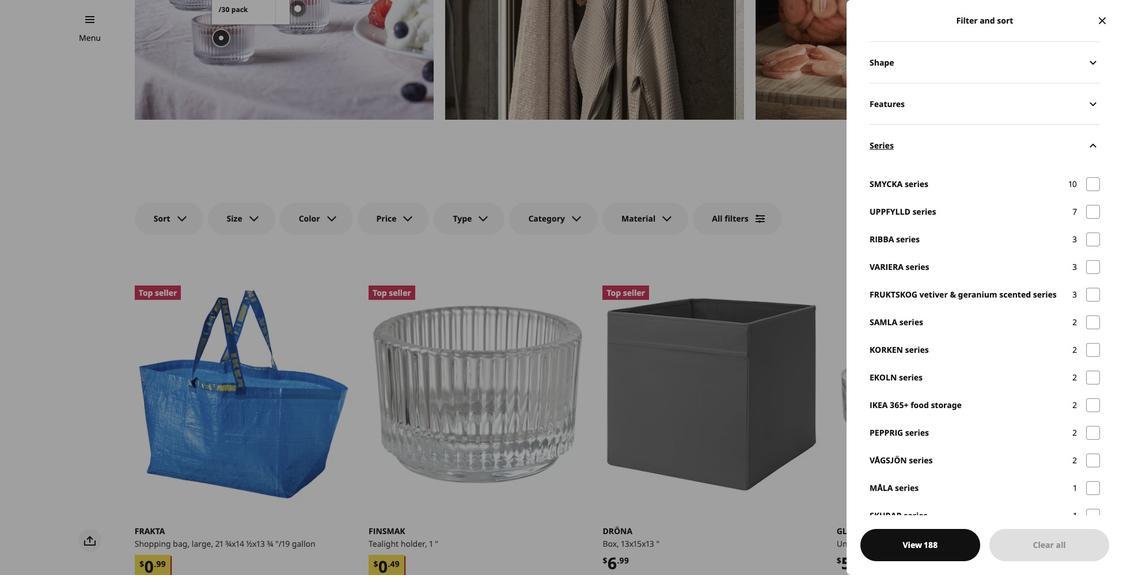 Task type: vqa. For each thing, say whether or not it's contained in the screenshot.
'VÅGSJÖN'
yes



Task type: describe. For each thing, give the bounding box(es) containing it.
storage
[[931, 400, 962, 411]]

document containing shape
[[847, 41, 1123, 575]]

sort button
[[135, 203, 203, 235]]

finsmak
[[369, 526, 405, 537]]

sort
[[154, 213, 170, 224]]

series for uppfylld series
[[913, 206, 936, 217]]

$ left . 49
[[374, 559, 378, 569]]

smycka series
[[870, 179, 929, 190]]

måla series
[[870, 483, 919, 494]]

5
[[841, 553, 851, 574]]

21
[[215, 539, 223, 550]]

. inside dröna box, 13x15x13 " $ 6 . 99
[[617, 555, 619, 566]]

3 top seller link from the left
[[603, 286, 821, 504]]

category
[[528, 213, 565, 224]]

/100
[[863, 561, 880, 572]]

. for finsmak tealight holder, 1 "
[[388, 559, 390, 569]]

seller for frakta
[[155, 287, 177, 298]]

3 for fruktskog vetiver & geranium scented series
[[1073, 289, 1077, 300]]

samla series
[[870, 317, 923, 328]]

ribba
[[870, 234, 894, 245]]

&
[[950, 289, 956, 300]]

sort
[[997, 15, 1013, 26]]

all filters button
[[693, 203, 782, 235]]

top seller for finsmak
[[373, 287, 411, 298]]

dröna box, dark gray, 13x15x13 " image
[[603, 286, 821, 504]]

seller for finsmak
[[389, 287, 411, 298]]

category button
[[509, 203, 598, 235]]

features button
[[870, 83, 1100, 124]]

pepprig series
[[870, 427, 929, 438]]

scented
[[1000, 289, 1031, 300]]

frakta shopping bag, large, blue, 21 ¾x14 ½x13 ¾ "/19 gallon image
[[135, 286, 353, 504]]

series for skurar series
[[904, 510, 928, 521]]

shape button
[[870, 41, 1100, 83]]

$ inside dröna box, 13x15x13 " $ 6 . 99
[[603, 555, 607, 566]]

color button
[[280, 203, 353, 235]]

/30 pack
[[219, 5, 248, 15]]

2 for korken series
[[1073, 344, 1077, 355]]

3 seller from the left
[[623, 287, 645, 298]]

13x15x13
[[621, 539, 654, 550]]

/30
[[219, 5, 230, 15]]

variera series
[[870, 262, 929, 272]]

vågsjön
[[870, 455, 907, 466]]

. 49
[[388, 559, 400, 569]]

3 for variera series
[[1073, 262, 1077, 272]]

top seller for frakta
[[139, 287, 177, 298]]

top for finsmak tealight holder, 1 "
[[373, 287, 387, 298]]

korken
[[870, 344, 903, 355]]

shape
[[870, 57, 894, 68]]

glimma unscented tealights $ 5 99 /100 pack
[[837, 526, 912, 574]]

filter and sort
[[957, 15, 1013, 26]]

1 inside finsmak tealight holder, 1 "
[[429, 539, 433, 550]]

material
[[622, 213, 656, 224]]

price
[[376, 213, 397, 224]]

filter
[[957, 15, 978, 26]]

10
[[1069, 179, 1077, 190]]

2 for vågsjön series
[[1073, 455, 1077, 466]]

dröna
[[603, 526, 633, 537]]

. 99
[[154, 559, 166, 569]]

series for måla series
[[895, 483, 919, 494]]

tealight
[[369, 539, 399, 550]]

korken series
[[870, 344, 929, 355]]

series for pepprig series
[[905, 427, 929, 438]]

ekoln series
[[870, 372, 923, 383]]

clear
[[1033, 540, 1054, 551]]

bag,
[[173, 539, 190, 550]]

clear all
[[1033, 540, 1066, 551]]

365+
[[890, 400, 909, 411]]

view 188 button
[[861, 529, 980, 562]]

"/19
[[275, 539, 290, 550]]

size
[[227, 213, 242, 224]]

series for ribba series
[[896, 234, 920, 245]]

price button
[[357, 203, 429, 235]]

fruktskog vetiver & geranium scented series
[[870, 289, 1057, 300]]

color
[[299, 213, 320, 224]]

tealights
[[879, 539, 912, 550]]

188
[[924, 540, 938, 551]]

geranium
[[958, 289, 997, 300]]

series for variera series
[[906, 262, 929, 272]]

features
[[870, 98, 905, 109]]

large,
[[192, 539, 213, 550]]

fruktskog
[[870, 289, 918, 300]]

$ inside glimma unscented tealights $ 5 99 /100 pack
[[837, 555, 841, 566]]

uppfylld
[[870, 206, 911, 217]]

frakta shopping bag, large, 21 ¾x14 ½x13 ¾ "/19 gallon
[[135, 526, 315, 550]]

måla
[[870, 483, 893, 494]]

skurar
[[870, 510, 902, 521]]

0 horizontal spatial pack
[[231, 5, 248, 15]]

¾
[[267, 539, 273, 550]]

all
[[1056, 540, 1066, 551]]

samla
[[870, 317, 898, 328]]

top for frakta shopping bag, large, 21 ¾x14 ½x13 ¾ "/19 gallon
[[139, 287, 153, 298]]

top seller link for finsmak tealight holder, 1 "
[[369, 286, 587, 504]]

99 inside glimma unscented tealights $ 5 99 /100 pack
[[853, 555, 863, 566]]

clear all button
[[990, 529, 1109, 562]]



Task type: locate. For each thing, give the bounding box(es) containing it.
series right "variera" on the top of page
[[906, 262, 929, 272]]

7
[[1073, 206, 1077, 217]]

series for samla series
[[900, 317, 923, 328]]

2 top seller from the left
[[373, 287, 411, 298]]

3
[[1073, 234, 1077, 245], [1073, 262, 1077, 272], [1073, 289, 1077, 300]]

49
[[390, 559, 400, 569]]

shopping
[[135, 539, 171, 550]]

2 vertical spatial 1
[[429, 539, 433, 550]]

0 horizontal spatial seller
[[155, 287, 177, 298]]

1 horizontal spatial top
[[373, 287, 387, 298]]

3 3 from the top
[[1073, 289, 1077, 300]]

ikea
[[870, 400, 888, 411]]

menu
[[79, 32, 101, 43]]

series
[[905, 179, 929, 190], [913, 206, 936, 217], [896, 234, 920, 245], [906, 262, 929, 272], [1033, 289, 1057, 300], [900, 317, 923, 328], [905, 344, 929, 355], [899, 372, 923, 383], [905, 427, 929, 438], [909, 455, 933, 466], [895, 483, 919, 494], [904, 510, 928, 521]]

seller
[[155, 287, 177, 298], [389, 287, 411, 298], [623, 287, 645, 298]]

smycka
[[870, 179, 903, 190]]

1 for måla series
[[1074, 483, 1077, 494]]

box,
[[603, 539, 619, 550]]

top seller link
[[135, 286, 353, 504], [369, 286, 587, 504], [603, 286, 821, 504]]

glimma unscented tealights image
[[837, 286, 1055, 504]]

2 top from the left
[[373, 287, 387, 298]]

series right vågsjön
[[909, 455, 933, 466]]

0 horizontal spatial .
[[154, 559, 156, 569]]

" right 13x15x13
[[656, 539, 660, 550]]

uppfylld series
[[870, 206, 936, 217]]

$ left the . 99
[[139, 559, 144, 569]]

type
[[453, 213, 472, 224]]

2 seller from the left
[[389, 287, 411, 298]]

series right korken
[[905, 344, 929, 355]]

1 horizontal spatial top seller link
[[369, 286, 587, 504]]

ribba series
[[870, 234, 920, 245]]

/30 pack link
[[212, 0, 290, 24]]

1 horizontal spatial "
[[656, 539, 660, 550]]

1 for skurar series
[[1074, 510, 1077, 521]]

1 3 from the top
[[1073, 234, 1077, 245]]

. down shopping
[[154, 559, 156, 569]]

food
[[911, 400, 929, 411]]

" right holder,
[[435, 539, 438, 550]]

99 right 5
[[853, 555, 863, 566]]

1 top seller link from the left
[[135, 286, 353, 504]]

series for korken series
[[905, 344, 929, 355]]

" inside dröna box, 13x15x13 " $ 6 . 99
[[656, 539, 660, 550]]

2 2 from the top
[[1073, 344, 1077, 355]]

1 " from the left
[[435, 539, 438, 550]]

pack right /30
[[231, 5, 248, 15]]

glimma
[[837, 526, 871, 537]]

0 horizontal spatial top seller link
[[135, 286, 353, 504]]

pack inside glimma unscented tealights $ 5 99 /100 pack
[[882, 561, 901, 572]]

series up 'view'
[[904, 510, 928, 521]]

vågsjön series
[[870, 455, 933, 466]]

all
[[712, 213, 723, 224]]

frakta
[[135, 526, 165, 537]]

material button
[[602, 203, 689, 235]]

1 top from the left
[[139, 287, 153, 298]]

2 for samla series
[[1073, 317, 1077, 328]]

1 vertical spatial 3
[[1073, 262, 1077, 272]]

top seller
[[139, 287, 177, 298], [373, 287, 411, 298], [607, 287, 645, 298]]

series down ikea 365+ food storage
[[905, 427, 929, 438]]

2 for pepprig series
[[1073, 427, 1077, 438]]

1
[[1074, 483, 1077, 494], [1074, 510, 1077, 521], [429, 539, 433, 550]]

" inside finsmak tealight holder, 1 "
[[435, 539, 438, 550]]

ekoln
[[870, 372, 897, 383]]

2 horizontal spatial top seller link
[[603, 286, 821, 504]]

0 horizontal spatial top seller
[[139, 287, 177, 298]]

99 inside dröna box, 13x15x13 " $ 6 . 99
[[619, 555, 629, 566]]

. down tealight
[[388, 559, 390, 569]]

series button
[[870, 124, 1100, 166]]

filters
[[725, 213, 749, 224]]

2 vertical spatial 3
[[1073, 289, 1077, 300]]

1 seller from the left
[[155, 287, 177, 298]]

¾x14
[[225, 539, 244, 550]]

pepprig
[[870, 427, 903, 438]]

series right måla
[[895, 483, 919, 494]]

2 top seller link from the left
[[369, 286, 587, 504]]

1 horizontal spatial top seller
[[373, 287, 411, 298]]

view 188
[[903, 540, 938, 551]]

menu button
[[79, 32, 101, 44]]

1 horizontal spatial pack
[[882, 561, 901, 572]]

$ down unscented
[[837, 555, 841, 566]]

series
[[870, 140, 894, 151]]

1 horizontal spatial .
[[388, 559, 390, 569]]

series right uppfylld
[[913, 206, 936, 217]]

series right scented
[[1033, 289, 1057, 300]]

6 2 from the top
[[1073, 455, 1077, 466]]

.
[[617, 555, 619, 566], [154, 559, 156, 569], [388, 559, 390, 569]]

0 vertical spatial 3
[[1073, 234, 1077, 245]]

top
[[139, 287, 153, 298], [373, 287, 387, 298], [607, 287, 621, 298]]

3 top seller from the left
[[607, 287, 645, 298]]

series right ekoln
[[899, 372, 923, 383]]

document
[[847, 41, 1123, 575]]

2 " from the left
[[656, 539, 660, 550]]

finsmak tealight holder, clear glass, 1 " image
[[369, 286, 587, 504]]

2 horizontal spatial top seller
[[607, 287, 645, 298]]

dialog containing filter and sort
[[847, 0, 1123, 575]]

series right smycka
[[905, 179, 929, 190]]

2 for ekoln series
[[1073, 372, 1077, 383]]

99
[[619, 555, 629, 566], [853, 555, 863, 566], [156, 559, 166, 569]]

6
[[607, 553, 617, 574]]

1 vertical spatial 1
[[1074, 510, 1077, 521]]

1 horizontal spatial 99
[[619, 555, 629, 566]]

½x13
[[246, 539, 265, 550]]

dröna box, 13x15x13 " $ 6 . 99
[[603, 526, 660, 574]]

3 2 from the top
[[1073, 372, 1077, 383]]

2 horizontal spatial seller
[[623, 287, 645, 298]]

$
[[603, 555, 607, 566], [837, 555, 841, 566], [139, 559, 144, 569], [374, 559, 378, 569]]

view
[[903, 540, 922, 551]]

. down the "box,"
[[617, 555, 619, 566]]

1 2 from the top
[[1073, 317, 1077, 328]]

series for ekoln series
[[899, 372, 923, 383]]

series right samla
[[900, 317, 923, 328]]

and
[[980, 15, 995, 26]]

all filters
[[712, 213, 749, 224]]

1 top seller from the left
[[139, 287, 177, 298]]

size button
[[208, 203, 275, 235]]

0 vertical spatial 1
[[1074, 483, 1077, 494]]

2 horizontal spatial .
[[617, 555, 619, 566]]

4 2 from the top
[[1073, 400, 1077, 411]]

0 vertical spatial pack
[[231, 5, 248, 15]]

variera
[[870, 262, 904, 272]]

2
[[1073, 317, 1077, 328], [1073, 344, 1077, 355], [1073, 372, 1077, 383], [1073, 400, 1077, 411], [1073, 427, 1077, 438], [1073, 455, 1077, 466]]

skurar series
[[870, 510, 928, 521]]

pack
[[231, 5, 248, 15], [882, 561, 901, 572]]

0 horizontal spatial top
[[139, 287, 153, 298]]

gallon
[[292, 539, 315, 550]]

$ down the "box,"
[[603, 555, 607, 566]]

series for smycka series
[[905, 179, 929, 190]]

rotate 180 image
[[1086, 139, 1100, 152]]

5 2 from the top
[[1073, 427, 1077, 438]]

3 top from the left
[[607, 287, 621, 298]]

top seller link for frakta shopping bag, large, 21 ¾x14 ½x13 ¾ "/19 gallon
[[135, 286, 353, 504]]

dialog
[[847, 0, 1123, 575]]

2 for ikea 365+ food storage
[[1073, 400, 1077, 411]]

ikea 365+ food storage
[[870, 400, 962, 411]]

series for vågsjön series
[[909, 455, 933, 466]]

type button
[[434, 203, 505, 235]]

1 vertical spatial pack
[[882, 561, 901, 572]]

series right ribba
[[896, 234, 920, 245]]

3 for ribba series
[[1073, 234, 1077, 245]]

2 3 from the top
[[1073, 262, 1077, 272]]

0 horizontal spatial 99
[[156, 559, 166, 569]]

0 horizontal spatial "
[[435, 539, 438, 550]]

finsmak tealight holder, 1 "
[[369, 526, 438, 550]]

"
[[435, 539, 438, 550], [656, 539, 660, 550]]

99 down shopping
[[156, 559, 166, 569]]

unscented
[[837, 539, 877, 550]]

1 horizontal spatial seller
[[389, 287, 411, 298]]

2 horizontal spatial top
[[607, 287, 621, 298]]

holder,
[[401, 539, 427, 550]]

99 right 6
[[619, 555, 629, 566]]

. for frakta shopping bag, large, 21 ¾x14 ½x13 ¾ "/19 gallon
[[154, 559, 156, 569]]

pack right /100
[[882, 561, 901, 572]]

2 horizontal spatial 99
[[853, 555, 863, 566]]



